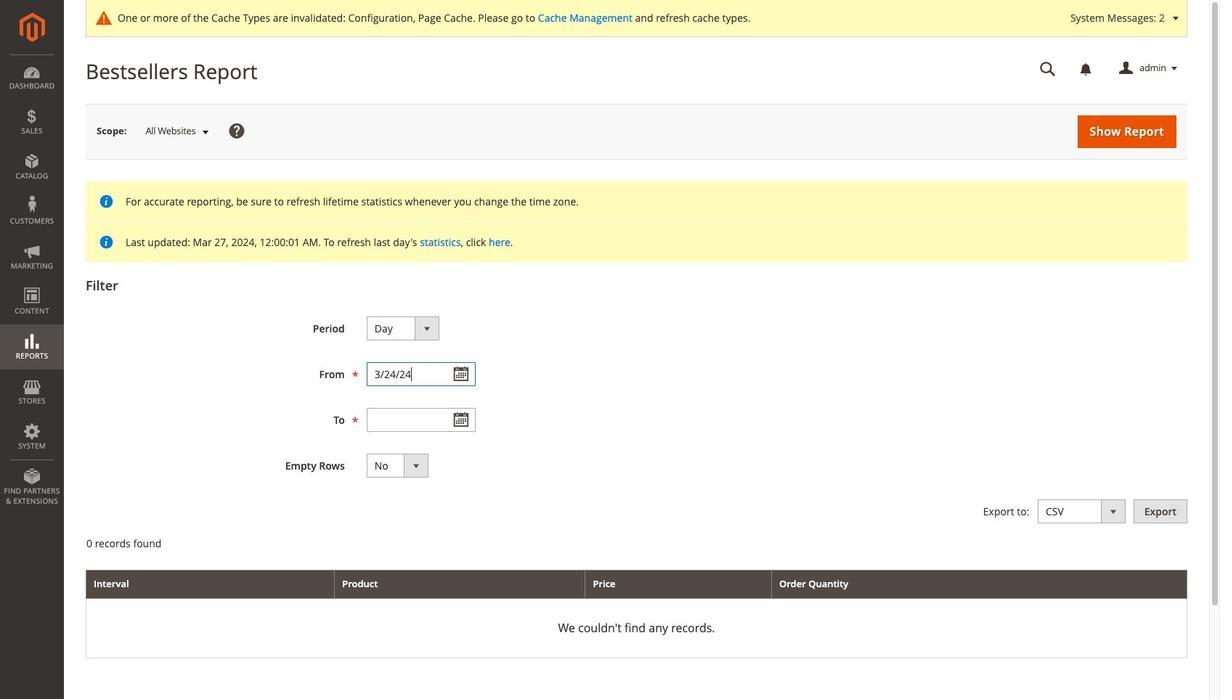 Task type: locate. For each thing, give the bounding box(es) containing it.
None text field
[[367, 362, 476, 386], [367, 408, 476, 432], [367, 362, 476, 386], [367, 408, 476, 432]]

menu bar
[[0, 54, 64, 514]]

magento admin panel image
[[19, 12, 45, 42]]



